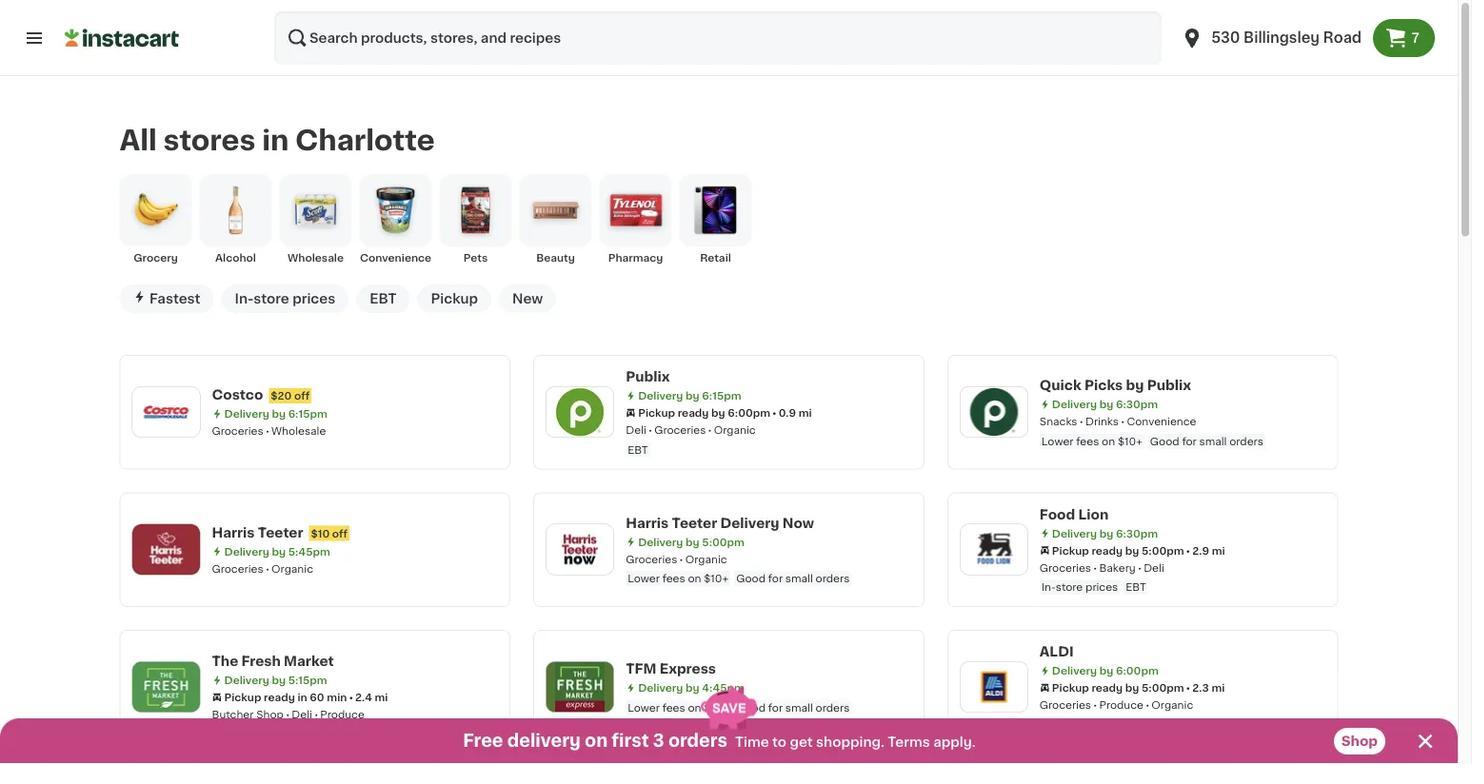 Task type: describe. For each thing, give the bounding box(es) containing it.
groceries organic
[[212, 564, 313, 575]]

good inside snacks drinks convenience lower fees on $10+ good for small orders
[[1151, 436, 1180, 447]]

costco logo image
[[141, 388, 191, 437]]

wholesale button
[[280, 174, 352, 266]]

alcohol button
[[200, 174, 272, 266]]

orders inside snacks drinks convenience lower fees on $10+ good for small orders
[[1230, 436, 1264, 447]]

delivery by 6:15pm for wholesale
[[224, 409, 327, 420]]

fresh
[[242, 655, 281, 669]]

butcher
[[212, 710, 254, 721]]

the
[[212, 655, 238, 669]]

2.3 mi
[[1193, 683, 1225, 694]]

first
[[612, 733, 649, 750]]

pickup for the fresh market
[[224, 693, 261, 704]]

picks
[[1085, 379, 1123, 392]]

organic inside groceries organic lower fees on $10+ good for small orders
[[686, 554, 727, 565]]

save image
[[701, 686, 757, 730]]

groceries wholesale
[[212, 426, 326, 437]]

delivery by 5:00pm
[[638, 537, 745, 548]]

now
[[783, 517, 814, 530]]

by for publix logo
[[686, 391, 700, 401]]

free delivery on first 3 orders time to get shopping. terms apply.
[[463, 733, 976, 750]]

small inside snacks drinks convenience lower fees on $10+ good for small orders
[[1200, 436, 1227, 447]]

0 horizontal spatial produce
[[320, 710, 365, 721]]

delivery by 6:30pm for lion
[[1052, 529, 1158, 539]]

teeter for delivery
[[672, 517, 717, 530]]

2 vertical spatial small
[[786, 703, 813, 713]]

4:45pm
[[702, 683, 745, 694]]

3
[[653, 733, 665, 750]]

pickup button
[[418, 285, 492, 313]]

in- inside button
[[235, 292, 254, 306]]

time
[[735, 736, 769, 750]]

in for stores
[[262, 127, 289, 154]]

2.4
[[355, 693, 372, 704]]

delivery by 6:00pm
[[1052, 666, 1159, 677]]

ebt button
[[356, 285, 410, 313]]

orders inside groceries organic lower fees on $10+ good for small orders
[[816, 574, 850, 584]]

6:15pm for wholesale
[[288, 409, 327, 420]]

the fresh market logo image
[[141, 663, 191, 713]]

0 horizontal spatial publix
[[626, 370, 670, 384]]

quick
[[1040, 379, 1082, 392]]

pickup for publix
[[638, 408, 675, 419]]

by for the food lion logo
[[1100, 529, 1114, 539]]

pharmacy button
[[600, 174, 672, 266]]

ebt inside deli groceries organic ebt
[[628, 445, 648, 455]]

groceries produce organic ebt
[[1040, 700, 1194, 730]]

deli for groceries bakery deli in-store prices ebt
[[1144, 563, 1165, 573]]

to
[[773, 736, 787, 750]]

by for the "tfm express logo"
[[686, 683, 700, 694]]

for inside snacks drinks convenience lower fees on $10+ good for small orders
[[1183, 436, 1197, 447]]

organic inside deli groceries organic ebt
[[714, 425, 756, 436]]

5:00pm for food lion
[[1142, 546, 1185, 556]]

lower inside snacks drinks convenience lower fees on $10+ good for small orders
[[1042, 436, 1074, 447]]

convenience button
[[360, 174, 432, 266]]

publix logo image
[[556, 388, 605, 437]]

new
[[512, 292, 543, 306]]

delivery for the fresh market
[[224, 676, 269, 686]]

mi for aldi
[[1212, 683, 1225, 694]]

in- inside groceries bakery deli in-store prices ebt
[[1042, 582, 1056, 593]]

pickup inside button
[[431, 292, 478, 306]]

beauty button
[[520, 174, 592, 266]]

pickup ready by 5:00pm for food lion
[[1052, 546, 1185, 556]]

6:30pm for picks
[[1116, 399, 1158, 410]]

530 billingsley road button
[[1170, 11, 1374, 65]]

fees inside groceries organic lower fees on $10+ good for small orders
[[663, 574, 686, 584]]

2 vertical spatial $10+
[[704, 703, 729, 713]]

aldi logo image
[[970, 663, 1019, 713]]

bakery
[[1100, 563, 1136, 573]]

harris teeter logo image
[[141, 525, 191, 575]]

pets button
[[440, 174, 512, 266]]

small inside groceries organic lower fees on $10+ good for small orders
[[786, 574, 813, 584]]

quick picks by publix
[[1040, 379, 1192, 392]]

on inside groceries organic lower fees on $10+ good for small orders
[[688, 574, 702, 584]]

1 vertical spatial 6:00pm
[[1116, 666, 1159, 677]]

pickup ready by 5:00pm for aldi
[[1052, 683, 1185, 694]]

530
[[1212, 31, 1241, 45]]

groceries for groceries bakery deli in-store prices ebt
[[1040, 563, 1092, 573]]

food lion logo image
[[970, 525, 1019, 575]]

instacart logo image
[[65, 27, 179, 50]]

express
[[660, 663, 716, 676]]

delivery by 5:45pm
[[224, 547, 330, 557]]

stores
[[163, 127, 256, 154]]

delivery for publix
[[638, 391, 683, 401]]

groceries organic lower fees on $10+ good for small orders
[[626, 554, 850, 584]]

7 button
[[1374, 19, 1436, 57]]

deli inside deli groceries organic ebt
[[626, 425, 647, 436]]

snacks drinks convenience lower fees on $10+ good for small orders
[[1040, 417, 1264, 447]]

new button
[[499, 285, 557, 313]]

by for quick picks by publix logo
[[1100, 399, 1114, 410]]

good inside groceries organic lower fees on $10+ good for small orders
[[737, 574, 766, 584]]

all stores in charlotte
[[120, 127, 435, 154]]

delivery up groceries organic lower fees on $10+ good for small orders
[[721, 517, 780, 530]]

food lion
[[1040, 508, 1109, 521]]

close image
[[1415, 731, 1437, 753]]

2.9 mi
[[1193, 546, 1226, 556]]

0 vertical spatial 6:00pm
[[728, 408, 771, 419]]

2 vertical spatial good
[[737, 703, 766, 713]]

ebt inside button
[[370, 292, 397, 306]]

delivery for food lion
[[1052, 529, 1097, 539]]

get
[[790, 736, 813, 750]]

pickup for aldi
[[1052, 683, 1090, 694]]

delivery for tfm express
[[638, 683, 683, 694]]

all stores in charlotte main content
[[0, 76, 1458, 765]]

2.3
[[1193, 683, 1210, 694]]

charlotte
[[295, 127, 435, 154]]

convenience inside snacks drinks convenience lower fees on $10+ good for small orders
[[1127, 417, 1197, 427]]

0 vertical spatial shop
[[256, 710, 284, 721]]

lower inside groceries organic lower fees on $10+ good for small orders
[[628, 574, 660, 584]]

pickup ready by 6:00pm
[[638, 408, 771, 419]]

retail button
[[680, 174, 752, 266]]

food
[[1040, 508, 1076, 521]]

alcohol
[[215, 253, 256, 263]]

ready for aldi
[[1092, 683, 1123, 694]]

aldi
[[1040, 646, 1074, 659]]

groceries bakery deli in-store prices ebt
[[1040, 563, 1165, 593]]

fees inside snacks drinks convenience lower fees on $10+ good for small orders
[[1077, 436, 1100, 447]]

ready for publix
[[678, 408, 709, 419]]

530 billingsley road button
[[1181, 11, 1362, 65]]

delivery down costco
[[224, 409, 269, 420]]

grocery
[[134, 253, 178, 263]]

6:15pm for 0.9 mi
[[702, 391, 742, 401]]

groceries for groceries organic lower fees on $10+ good for small orders
[[626, 554, 678, 565]]

snacks
[[1040, 417, 1078, 427]]

5:45pm
[[288, 547, 330, 557]]

$10+ inside groceries organic lower fees on $10+ good for small orders
[[704, 574, 729, 584]]



Task type: locate. For each thing, give the bounding box(es) containing it.
pickup up butcher
[[224, 693, 261, 704]]

$10+ inside snacks drinks convenience lower fees on $10+ good for small orders
[[1118, 436, 1143, 447]]

groceries down delivery by 5:00pm
[[626, 554, 678, 565]]

0 vertical spatial off
[[294, 391, 310, 402]]

$10+ down 'drinks'
[[1118, 436, 1143, 447]]

publix up snacks drinks convenience lower fees on $10+ good for small orders
[[1148, 379, 1192, 392]]

0 vertical spatial for
[[1183, 436, 1197, 447]]

fees down delivery by 4:45pm
[[663, 703, 686, 713]]

1 vertical spatial off
[[332, 529, 348, 539]]

wholesale inside button
[[288, 253, 344, 263]]

store up aldi
[[1056, 582, 1083, 593]]

mi right 2.3
[[1212, 683, 1225, 694]]

tfm
[[626, 663, 657, 676]]

ebt down aldi
[[1042, 720, 1062, 730]]

delivery down the "food lion"
[[1052, 529, 1097, 539]]

delivery by 6:30pm
[[1052, 399, 1158, 410], [1052, 529, 1158, 539]]

ready down the delivery by 6:00pm
[[1092, 683, 1123, 694]]

pickup down pets on the top
[[431, 292, 478, 306]]

0 horizontal spatial shop
[[256, 710, 284, 721]]

0 vertical spatial $10+
[[1118, 436, 1143, 447]]

prices inside button
[[293, 292, 336, 306]]

organic
[[714, 425, 756, 436], [686, 554, 727, 565], [272, 564, 313, 575], [1152, 700, 1194, 711]]

ebt down pickup ready by 6:00pm
[[628, 445, 648, 455]]

0 horizontal spatial in-
[[235, 292, 254, 306]]

1 vertical spatial small
[[786, 574, 813, 584]]

produce down the delivery by 6:00pm
[[1100, 700, 1144, 711]]

delivery
[[507, 733, 581, 750]]

in-
[[235, 292, 254, 306], [1042, 582, 1056, 593]]

for inside groceries organic lower fees on $10+ good for small orders
[[769, 574, 783, 584]]

5:00pm down harris teeter delivery now on the bottom
[[702, 537, 745, 548]]

1 horizontal spatial shop
[[1342, 735, 1378, 749]]

deli inside groceries bakery deli in-store prices ebt
[[1144, 563, 1165, 573]]

pickup ready by 5:00pm
[[1052, 546, 1185, 556], [1052, 683, 1185, 694]]

delivery by 6:30pm down lion
[[1052, 529, 1158, 539]]

off inside harris teeter $10 off
[[332, 529, 348, 539]]

6:30pm down quick picks by publix
[[1116, 399, 1158, 410]]

tfm express
[[626, 663, 716, 676]]

by for aldi logo
[[1100, 666, 1114, 677]]

530 billingsley road
[[1212, 31, 1362, 45]]

deli down 60
[[292, 710, 312, 721]]

harris up groceries organic
[[212, 526, 255, 540]]

5:15pm
[[288, 676, 327, 686]]

publix
[[626, 370, 670, 384], [1148, 379, 1192, 392]]

all
[[120, 127, 157, 154]]

shopping.
[[816, 736, 885, 750]]

in
[[262, 127, 289, 154], [298, 693, 307, 704]]

2 delivery by 6:30pm from the top
[[1052, 529, 1158, 539]]

by
[[1126, 379, 1144, 392], [686, 391, 700, 401], [1100, 399, 1114, 410], [712, 408, 726, 419], [272, 409, 286, 420], [1100, 529, 1114, 539], [686, 537, 700, 548], [1126, 546, 1140, 556], [272, 547, 286, 557], [1100, 666, 1114, 677], [272, 676, 286, 686], [686, 683, 700, 694], [1126, 683, 1140, 694]]

deli right bakery
[[1144, 563, 1165, 573]]

1 vertical spatial fees
[[663, 574, 686, 584]]

lion
[[1079, 508, 1109, 521]]

fees down 'drinks'
[[1077, 436, 1100, 447]]

mi right 2.9
[[1212, 546, 1226, 556]]

shop inside button
[[1342, 735, 1378, 749]]

6:00pm up groceries produce organic ebt
[[1116, 666, 1159, 677]]

delivery for harris teeter delivery now
[[638, 537, 683, 548]]

harris for harris teeter $10 off
[[212, 526, 255, 540]]

delivery by 6:15pm for 0.9 mi
[[638, 391, 742, 401]]

1 vertical spatial deli
[[1144, 563, 1165, 573]]

organic down delivery by 5:00pm
[[686, 554, 727, 565]]

1 horizontal spatial harris
[[626, 517, 669, 530]]

ebt down bakery
[[1126, 582, 1147, 593]]

0 vertical spatial wholesale
[[288, 253, 344, 263]]

harris for harris teeter delivery now
[[626, 517, 669, 530]]

deli groceries organic ebt
[[626, 425, 756, 455]]

prices down bakery
[[1086, 582, 1119, 593]]

5:00pm for aldi
[[1142, 683, 1185, 694]]

terms
[[888, 736, 930, 750]]

off inside costco $20 off
[[294, 391, 310, 402]]

0 horizontal spatial in
[[262, 127, 289, 154]]

for up to
[[769, 703, 783, 713]]

groceries for groceries produce organic ebt
[[1040, 700, 1092, 711]]

1 horizontal spatial 6:00pm
[[1116, 666, 1159, 677]]

1 6:30pm from the top
[[1116, 399, 1158, 410]]

ready up bakery
[[1092, 546, 1123, 556]]

organic inside groceries produce organic ebt
[[1152, 700, 1194, 711]]

$20
[[271, 391, 292, 402]]

pharmacy
[[608, 253, 663, 263]]

5:00pm
[[702, 537, 745, 548], [1142, 546, 1185, 556], [1142, 683, 1185, 694]]

convenience inside button
[[360, 253, 432, 263]]

mi for food lion
[[1212, 546, 1226, 556]]

mi right 0.9
[[799, 408, 812, 419]]

butcher shop deli produce
[[212, 710, 365, 721]]

Search field
[[274, 11, 1162, 65]]

harris
[[626, 517, 669, 530], [212, 526, 255, 540]]

0 horizontal spatial 6:15pm
[[288, 409, 327, 420]]

mi
[[799, 408, 812, 419], [1212, 546, 1226, 556], [1212, 683, 1225, 694], [375, 693, 388, 704]]

1 vertical spatial pickup ready by 5:00pm
[[1052, 683, 1185, 694]]

6:15pm up pickup ready by 6:00pm
[[702, 391, 742, 401]]

fees
[[1077, 436, 1100, 447], [663, 574, 686, 584], [663, 703, 686, 713]]

mi right 2.4
[[375, 693, 388, 704]]

retail
[[700, 253, 731, 263]]

delivery by 5:15pm
[[224, 676, 327, 686]]

7
[[1412, 31, 1420, 45]]

1 horizontal spatial in-
[[1042, 582, 1056, 593]]

ebt inside groceries bakery deli in-store prices ebt
[[1126, 582, 1147, 593]]

fees down delivery by 5:00pm
[[663, 574, 686, 584]]

1 vertical spatial delivery by 6:15pm
[[224, 409, 327, 420]]

delivery by 6:15pm up pickup ready by 6:00pm
[[638, 391, 742, 401]]

convenience up ebt button
[[360, 253, 432, 263]]

0.9 mi
[[779, 408, 812, 419]]

6:00pm left 0.9
[[728, 408, 771, 419]]

1 vertical spatial wholesale
[[272, 426, 326, 437]]

60
[[310, 693, 324, 704]]

1 horizontal spatial publix
[[1148, 379, 1192, 392]]

store inside groceries bakery deli in-store prices ebt
[[1056, 582, 1083, 593]]

1 horizontal spatial prices
[[1086, 582, 1119, 593]]

in-store prices button
[[221, 285, 349, 313]]

delivery down fresh on the left of page
[[224, 676, 269, 686]]

0 horizontal spatial harris
[[212, 526, 255, 540]]

0 horizontal spatial off
[[294, 391, 310, 402]]

0 vertical spatial pickup ready by 5:00pm
[[1052, 546, 1185, 556]]

1 horizontal spatial teeter
[[672, 517, 717, 530]]

delivery down aldi
[[1052, 666, 1097, 677]]

6:30pm for lion
[[1116, 529, 1158, 539]]

by for harris teeter delivery now logo
[[686, 537, 700, 548]]

road
[[1324, 31, 1362, 45]]

delivery up groceries organic
[[224, 547, 269, 557]]

1 horizontal spatial store
[[1056, 582, 1083, 593]]

1 horizontal spatial in
[[298, 693, 307, 704]]

on
[[1102, 436, 1116, 447], [688, 574, 702, 584], [688, 703, 702, 713], [585, 733, 608, 750]]

0 horizontal spatial deli
[[292, 710, 312, 721]]

groceries inside groceries produce organic ebt
[[1040, 700, 1092, 711]]

groceries down pickup ready by 6:00pm
[[655, 425, 706, 436]]

on left "first"
[[585, 733, 608, 750]]

produce inside groceries produce organic ebt
[[1100, 700, 1144, 711]]

delivery for quick picks by publix
[[1052, 399, 1097, 410]]

0 vertical spatial fees
[[1077, 436, 1100, 447]]

delivery for aldi
[[1052, 666, 1097, 677]]

lower
[[1042, 436, 1074, 447], [628, 574, 660, 584], [628, 703, 660, 713]]

groceries down costco
[[212, 426, 264, 437]]

ready down delivery by 5:15pm
[[264, 693, 295, 704]]

off right $20
[[294, 391, 310, 402]]

1 delivery by 6:30pm from the top
[[1052, 399, 1158, 410]]

on down 'drinks'
[[1102, 436, 1116, 447]]

0 vertical spatial in
[[262, 127, 289, 154]]

deli for butcher shop deli produce
[[292, 710, 312, 721]]

ready for food lion
[[1092, 546, 1123, 556]]

shop button
[[1334, 729, 1386, 755]]

1 vertical spatial 6:15pm
[[288, 409, 327, 420]]

delivery by 6:30pm for picks
[[1052, 399, 1158, 410]]

good down 4:45pm
[[737, 703, 766, 713]]

harris teeter $10 off
[[212, 526, 348, 540]]

lower down delivery by 5:00pm
[[628, 574, 660, 584]]

costco
[[212, 389, 263, 402]]

organic down 2.3
[[1152, 700, 1194, 711]]

6:30pm up bakery
[[1116, 529, 1158, 539]]

6:15pm down $20
[[288, 409, 327, 420]]

1 vertical spatial good
[[737, 574, 766, 584]]

lower down snacks
[[1042, 436, 1074, 447]]

harris up delivery by 5:00pm
[[626, 517, 669, 530]]

1 horizontal spatial convenience
[[1127, 417, 1197, 427]]

1 vertical spatial prices
[[1086, 582, 1119, 593]]

wholesale up in-store prices button
[[288, 253, 344, 263]]

for down now
[[769, 574, 783, 584]]

grocery button
[[120, 174, 192, 266]]

2 vertical spatial for
[[769, 703, 783, 713]]

deli
[[626, 425, 647, 436], [1144, 563, 1165, 573], [292, 710, 312, 721]]

0 vertical spatial small
[[1200, 436, 1227, 447]]

off
[[294, 391, 310, 402], [332, 529, 348, 539]]

pickup down the delivery by 6:00pm
[[1052, 683, 1090, 694]]

$10
[[311, 529, 330, 539]]

pickup
[[431, 292, 478, 306], [638, 408, 675, 419], [1052, 546, 1090, 556], [1052, 683, 1090, 694], [224, 693, 261, 704]]

1 vertical spatial in
[[298, 693, 307, 704]]

$10+ down 4:45pm
[[704, 703, 729, 713]]

2 6:30pm from the top
[[1116, 529, 1158, 539]]

mi for publix
[[799, 408, 812, 419]]

produce down the min at the left
[[320, 710, 365, 721]]

tfm express logo image
[[556, 663, 605, 713]]

for
[[1183, 436, 1197, 447], [769, 574, 783, 584], [769, 703, 783, 713]]

0 horizontal spatial prices
[[293, 292, 336, 306]]

0 horizontal spatial teeter
[[258, 526, 303, 540]]

off right $10
[[332, 529, 348, 539]]

free
[[463, 733, 504, 750]]

0 horizontal spatial delivery by 6:15pm
[[224, 409, 327, 420]]

6:30pm
[[1116, 399, 1158, 410], [1116, 529, 1158, 539]]

harris teeter delivery now
[[626, 517, 814, 530]]

pickup ready by 5:00pm down the delivery by 6:00pm
[[1052, 683, 1185, 694]]

orders
[[1230, 436, 1264, 447], [816, 574, 850, 584], [816, 703, 850, 713], [669, 733, 728, 750]]

2 vertical spatial lower
[[628, 703, 660, 713]]

quick picks by publix logo image
[[970, 388, 1019, 437]]

1 vertical spatial convenience
[[1127, 417, 1197, 427]]

fastest button
[[120, 285, 214, 313]]

1 vertical spatial for
[[769, 574, 783, 584]]

convenience
[[360, 253, 432, 263], [1127, 417, 1197, 427]]

delivery down harris teeter delivery now on the bottom
[[638, 537, 683, 548]]

0.9
[[779, 408, 796, 419]]

teeter up delivery by 5:00pm
[[672, 517, 717, 530]]

1 vertical spatial lower
[[628, 574, 660, 584]]

shop down pickup ready in 60 min
[[256, 710, 284, 721]]

teeter for $10
[[258, 526, 303, 540]]

lower fees on $10+ good for small orders
[[628, 703, 850, 713]]

delivery down tfm express
[[638, 683, 683, 694]]

1 horizontal spatial 6:15pm
[[702, 391, 742, 401]]

in-store prices
[[235, 292, 336, 306]]

0 vertical spatial deli
[[626, 425, 647, 436]]

groceries left bakery
[[1040, 563, 1092, 573]]

delivery up snacks
[[1052, 399, 1097, 410]]

2 pickup ready by 5:00pm from the top
[[1052, 683, 1185, 694]]

by for "the fresh market logo"
[[272, 676, 286, 686]]

2.9
[[1193, 546, 1210, 556]]

costco $20 off
[[212, 389, 310, 402]]

wholesale down $20
[[272, 426, 326, 437]]

delivery by 6:15pm up groceries wholesale
[[224, 409, 327, 420]]

good down quick picks by publix
[[1151, 436, 1180, 447]]

0 horizontal spatial convenience
[[360, 253, 432, 263]]

good down harris teeter delivery now on the bottom
[[737, 574, 766, 584]]

apply.
[[934, 736, 976, 750]]

good
[[1151, 436, 1180, 447], [737, 574, 766, 584], [737, 703, 766, 713]]

ready
[[678, 408, 709, 419], [1092, 546, 1123, 556], [1092, 683, 1123, 694], [264, 693, 295, 704]]

in right stores
[[262, 127, 289, 154]]

min
[[327, 693, 347, 704]]

delivery up pickup ready by 6:00pm
[[638, 391, 683, 401]]

1 vertical spatial in-
[[1042, 582, 1056, 593]]

organic down pickup ready by 6:00pm
[[714, 425, 756, 436]]

1 horizontal spatial off
[[332, 529, 348, 539]]

prices left ebt button
[[293, 292, 336, 306]]

2 horizontal spatial deli
[[1144, 563, 1165, 573]]

0 vertical spatial delivery by 6:30pm
[[1052, 399, 1158, 410]]

in left 60
[[298, 693, 307, 704]]

in- up aldi
[[1042, 582, 1056, 593]]

1 pickup ready by 5:00pm from the top
[[1052, 546, 1185, 556]]

deli right publix logo
[[626, 425, 647, 436]]

pets
[[464, 253, 488, 263]]

ready for the fresh market
[[264, 693, 295, 704]]

1 vertical spatial shop
[[1342, 735, 1378, 749]]

pickup ready by 5:00pm up bakery
[[1052, 546, 1185, 556]]

groceries inside groceries organic lower fees on $10+ good for small orders
[[626, 554, 678, 565]]

pickup ready in 60 min
[[224, 693, 347, 704]]

delivery by 6:15pm
[[638, 391, 742, 401], [224, 409, 327, 420]]

pickup up deli groceries organic ebt
[[638, 408, 675, 419]]

groceries down the delivery by 6:00pm
[[1040, 700, 1092, 711]]

market
[[284, 655, 334, 669]]

billingsley
[[1244, 31, 1320, 45]]

convenience down quick picks by publix
[[1127, 417, 1197, 427]]

1 vertical spatial $10+
[[704, 574, 729, 584]]

prices inside groceries bakery deli in-store prices ebt
[[1086, 582, 1119, 593]]

on down delivery by 5:00pm
[[688, 574, 702, 584]]

0 vertical spatial prices
[[293, 292, 336, 306]]

1 horizontal spatial delivery by 6:15pm
[[638, 391, 742, 401]]

groceries inside deli groceries organic ebt
[[655, 425, 706, 436]]

on down delivery by 4:45pm
[[688, 703, 702, 713]]

for down quick picks by publix
[[1183, 436, 1197, 447]]

1 horizontal spatial produce
[[1100, 700, 1144, 711]]

0 horizontal spatial 6:00pm
[[728, 408, 771, 419]]

publix up pickup ready by 6:00pm
[[626, 370, 670, 384]]

wholesale
[[288, 253, 344, 263], [272, 426, 326, 437]]

5:00pm left 2.3
[[1142, 683, 1185, 694]]

drinks
[[1086, 417, 1119, 427]]

store
[[254, 292, 289, 306], [1056, 582, 1083, 593]]

by for the costco logo
[[272, 409, 286, 420]]

0 vertical spatial delivery by 6:15pm
[[638, 391, 742, 401]]

1 vertical spatial store
[[1056, 582, 1083, 593]]

2 vertical spatial fees
[[663, 703, 686, 713]]

0 vertical spatial 6:30pm
[[1116, 399, 1158, 410]]

fastest
[[149, 292, 201, 306]]

2.4 mi
[[355, 693, 388, 704]]

store down alcohol on the top of page
[[254, 292, 289, 306]]

groceries for groceries wholesale
[[212, 426, 264, 437]]

$10+ down delivery by 5:00pm
[[704, 574, 729, 584]]

delivery
[[638, 391, 683, 401], [1052, 399, 1097, 410], [224, 409, 269, 420], [721, 517, 780, 530], [1052, 529, 1097, 539], [638, 537, 683, 548], [224, 547, 269, 557], [1052, 666, 1097, 677], [224, 676, 269, 686], [638, 683, 683, 694]]

groceries down delivery by 5:45pm
[[212, 564, 264, 575]]

groceries inside groceries bakery deli in-store prices ebt
[[1040, 563, 1092, 573]]

the fresh market
[[212, 655, 334, 669]]

0 vertical spatial 6:15pm
[[702, 391, 742, 401]]

store inside button
[[254, 292, 289, 306]]

harris teeter delivery now logo image
[[556, 525, 605, 575]]

1 horizontal spatial deli
[[626, 425, 647, 436]]

shop left close icon at the bottom of the page
[[1342, 735, 1378, 749]]

1 vertical spatial delivery by 6:30pm
[[1052, 529, 1158, 539]]

pickup for food lion
[[1052, 546, 1090, 556]]

0 vertical spatial lower
[[1042, 436, 1074, 447]]

groceries for groceries organic
[[212, 564, 264, 575]]

0 vertical spatial good
[[1151, 436, 1180, 447]]

1 vertical spatial 6:30pm
[[1116, 529, 1158, 539]]

by for "harris teeter logo"
[[272, 547, 286, 557]]

0 vertical spatial in-
[[235, 292, 254, 306]]

mi for the fresh market
[[375, 693, 388, 704]]

delivery by 6:30pm up 'drinks'
[[1052, 399, 1158, 410]]

2 vertical spatial deli
[[292, 710, 312, 721]]

on inside snacks drinks convenience lower fees on $10+ good for small orders
[[1102, 436, 1116, 447]]

delivery by 4:45pm
[[638, 683, 745, 694]]

ebt inside groceries produce organic ebt
[[1042, 720, 1062, 730]]

in for ready
[[298, 693, 307, 704]]

in- down alcohol on the top of page
[[235, 292, 254, 306]]

5:00pm left 2.9
[[1142, 546, 1185, 556]]

0 horizontal spatial store
[[254, 292, 289, 306]]

ebt
[[370, 292, 397, 306], [628, 445, 648, 455], [1126, 582, 1147, 593], [1042, 720, 1062, 730]]

organic down delivery by 5:45pm
[[272, 564, 313, 575]]

lower up "first"
[[628, 703, 660, 713]]

pickup down the "food lion"
[[1052, 546, 1090, 556]]

beauty
[[536, 253, 575, 263]]

ready up deli groceries organic ebt
[[678, 408, 709, 419]]

produce
[[1100, 700, 1144, 711], [320, 710, 365, 721]]

teeter up delivery by 5:45pm
[[258, 526, 303, 540]]

None search field
[[274, 11, 1162, 65]]

ebt left pickup button
[[370, 292, 397, 306]]

0 vertical spatial convenience
[[360, 253, 432, 263]]

0 vertical spatial store
[[254, 292, 289, 306]]



Task type: vqa. For each thing, say whether or not it's contained in the screenshot.
leftmost an
no



